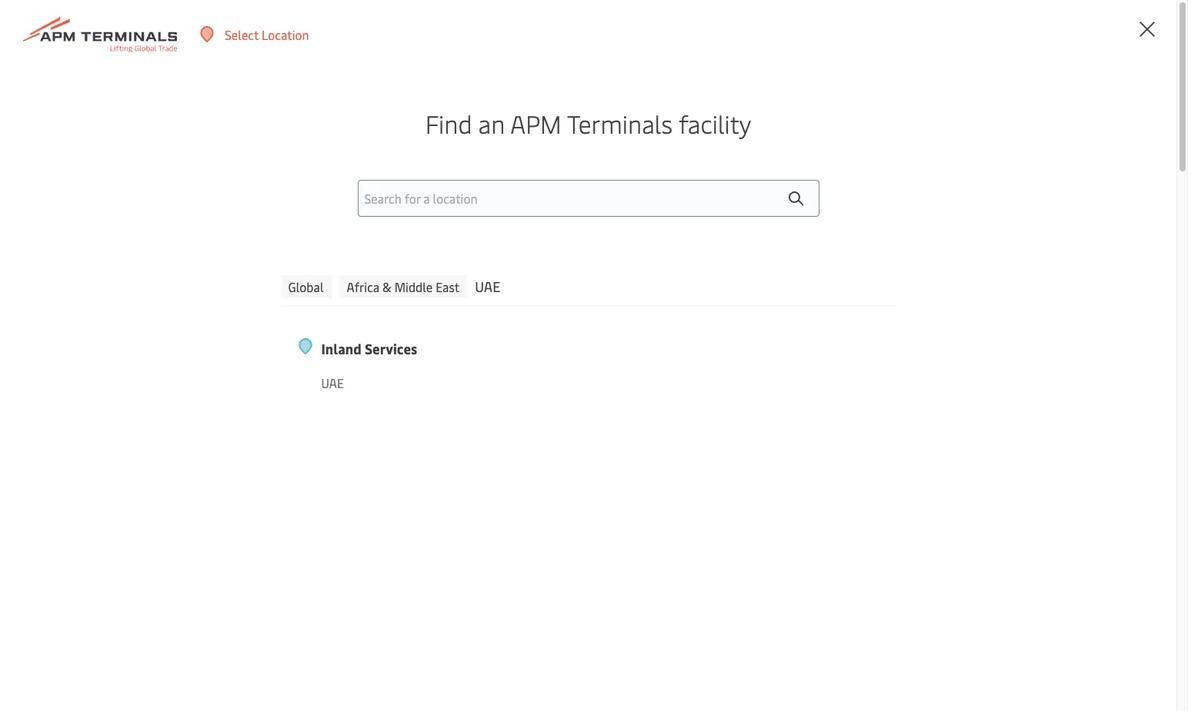 Task type: locate. For each thing, give the bounding box(es) containing it.
the right lift
[[325, 351, 343, 368]]

of up uae link on the left bottom of the page
[[398, 351, 410, 368]]

1 horizontal spatial uae
[[475, 277, 500, 296]]

apm
[[510, 107, 562, 140], [138, 277, 164, 294]]

0 vertical spatial will
[[562, 277, 581, 294]]

select
[[225, 26, 259, 43]]

1 vertical spatial uae
[[321, 375, 344, 392]]

0 vertical spatial terminals
[[567, 107, 673, 140]]

Search for a location search field
[[358, 180, 819, 217]]

by
[[205, 302, 218, 319], [189, 351, 201, 368]]

of down africa & middle east
[[392, 302, 404, 319]]

is
[[223, 277, 232, 294]]

uae button
[[475, 275, 500, 298]]

standard
[[340, 302, 389, 319], [346, 351, 396, 368]]

0 horizontal spatial uae
[[321, 375, 344, 392]]

terminals
[[567, 107, 673, 140], [167, 277, 220, 294]]

we
[[542, 277, 559, 294]]

2 horizontal spatial our
[[407, 302, 425, 319]]

0 vertical spatial apm
[[510, 107, 562, 140]]

1 horizontal spatial our
[[384, 326, 402, 343]]

lifting
[[282, 302, 316, 319]]

by right this
[[205, 302, 218, 319]]

1 horizontal spatial apm
[[510, 107, 562, 140]]

by down 'key'
[[189, 351, 201, 368]]

will
[[562, 277, 581, 294], [258, 351, 277, 368]]

the right be
[[342, 277, 360, 294]]

key
[[192, 326, 210, 343]]

be
[[326, 277, 339, 294]]

inland services
[[321, 339, 417, 358]]

2 vertical spatial of
[[398, 351, 410, 368]]

at
[[554, 302, 565, 319]]

1 horizontal spatial terminals
[[567, 107, 673, 140]]

location
[[262, 26, 309, 43]]

0 horizontal spatial will
[[258, 351, 277, 368]]

a
[[252, 277, 258, 294]]

our
[[407, 302, 425, 319], [153, 326, 171, 343], [384, 326, 402, 343]]

lifting
[[138, 187, 265, 248]]

0 vertical spatial by
[[205, 302, 218, 319]]

0 horizontal spatial by
[[189, 351, 201, 368]]

1 vertical spatial will
[[258, 351, 277, 368]]

uae down lift
[[321, 375, 344, 392]]

of
[[392, 302, 404, 319], [138, 326, 150, 343], [398, 351, 410, 368]]

uae
[[475, 277, 500, 296], [321, 375, 344, 392]]

0 vertical spatial uae
[[475, 277, 500, 296]]

standard down the africa
[[340, 302, 389, 319]]

0 horizontal spatial terminals
[[167, 277, 220, 294]]

achieve
[[138, 302, 179, 319]]

standard down on
[[346, 351, 396, 368]]

pathway
[[261, 277, 308, 294]]

standards
[[276, 187, 472, 248]]

uae up customers' on the left of the page
[[475, 277, 500, 296]]

apm up achieve
[[138, 277, 164, 294]]

1 vertical spatial apm
[[138, 277, 164, 294]]

the up lift
[[308, 326, 327, 343]]

the
[[342, 277, 360, 294], [318, 302, 337, 319], [308, 326, 327, 343], [325, 351, 343, 368]]

each
[[568, 302, 594, 319]]

apm right an on the top of page
[[510, 107, 562, 140]]

1 vertical spatial by
[[189, 351, 201, 368]]

0 horizontal spatial apm
[[138, 277, 164, 294]]

1 vertical spatial terminals
[[167, 277, 220, 294]]

1 horizontal spatial by
[[205, 302, 218, 319]]

africa
[[347, 278, 380, 295]]

64
[[174, 326, 189, 343]]

0 vertical spatial standard
[[340, 302, 389, 319]]

our right on
[[384, 326, 402, 343]]

of up net
[[138, 326, 150, 343]]

towards
[[541, 326, 585, 343]]

our left 64
[[153, 326, 171, 343]]

1 horizontal spatial will
[[562, 277, 581, 294]]

2040,
[[204, 351, 237, 368]]

east
[[436, 278, 460, 295]]

terminal
[[435, 277, 483, 294]]

services
[[365, 339, 417, 358]]

our down middle
[[407, 302, 425, 319]]

apm terminals is on a pathway to be the world's best terminal company. we will achieve this by constantly lifting the standard of our customers' experience at each of our 64 key locations around the globe. on our decarbonisation journey towards net zero  by 2040, we will also lift the standard of responsibility.
[[138, 277, 594, 368]]

global
[[288, 278, 324, 295]]



Task type: vqa. For each thing, say whether or not it's contained in the screenshot.
largest
no



Task type: describe. For each thing, give the bounding box(es) containing it.
lift
[[306, 351, 322, 368]]

net
[[138, 351, 156, 368]]

select location
[[225, 26, 309, 43]]

we
[[239, 351, 255, 368]]

lifting standards
[[138, 187, 472, 248]]

best
[[408, 277, 432, 294]]

find an apm terminals facility
[[425, 107, 751, 140]]

on
[[235, 277, 249, 294]]

1 vertical spatial standard
[[346, 351, 396, 368]]

apm inside apm terminals is on a pathway to be the world's best terminal company. we will achieve this by constantly lifting the standard of our customers' experience at each of our 64 key locations around the globe. on our decarbonisation journey towards net zero  by 2040, we will also lift the standard of responsibility.
[[138, 277, 164, 294]]

also
[[280, 351, 303, 368]]

uae for uae link on the left bottom of the page
[[321, 375, 344, 392]]

to
[[311, 277, 323, 294]]

globe.
[[330, 326, 363, 343]]

africa & middle east button
[[339, 275, 467, 298]]

uae for uae button on the left
[[475, 277, 500, 296]]

1 vertical spatial of
[[138, 326, 150, 343]]

find
[[425, 107, 472, 140]]

responsibility.
[[413, 351, 489, 368]]

facility
[[679, 107, 751, 140]]

decarbonisation
[[405, 326, 494, 343]]

world's
[[363, 277, 405, 294]]

constantly
[[221, 302, 280, 319]]

locations
[[213, 326, 263, 343]]

around
[[266, 326, 306, 343]]

this
[[182, 302, 202, 319]]

on
[[366, 326, 381, 343]]

middle
[[395, 278, 433, 295]]

0 horizontal spatial our
[[153, 326, 171, 343]]

an
[[478, 107, 505, 140]]

customers'
[[428, 302, 488, 319]]

the down be
[[318, 302, 337, 319]]

company.
[[486, 277, 539, 294]]

experience
[[491, 302, 551, 319]]

journey
[[497, 326, 538, 343]]

terminals inside apm terminals is on a pathway to be the world's best terminal company. we will achieve this by constantly lifting the standard of our customers' experience at each of our 64 key locations around the globe. on our decarbonisation journey towards net zero  by 2040, we will also lift the standard of responsibility.
[[167, 277, 220, 294]]

uae link
[[321, 374, 548, 393]]

0 vertical spatial of
[[392, 302, 404, 319]]

inland
[[321, 339, 362, 358]]

global button
[[281, 275, 331, 298]]

africa & middle east
[[347, 278, 460, 295]]

&
[[383, 278, 392, 295]]



